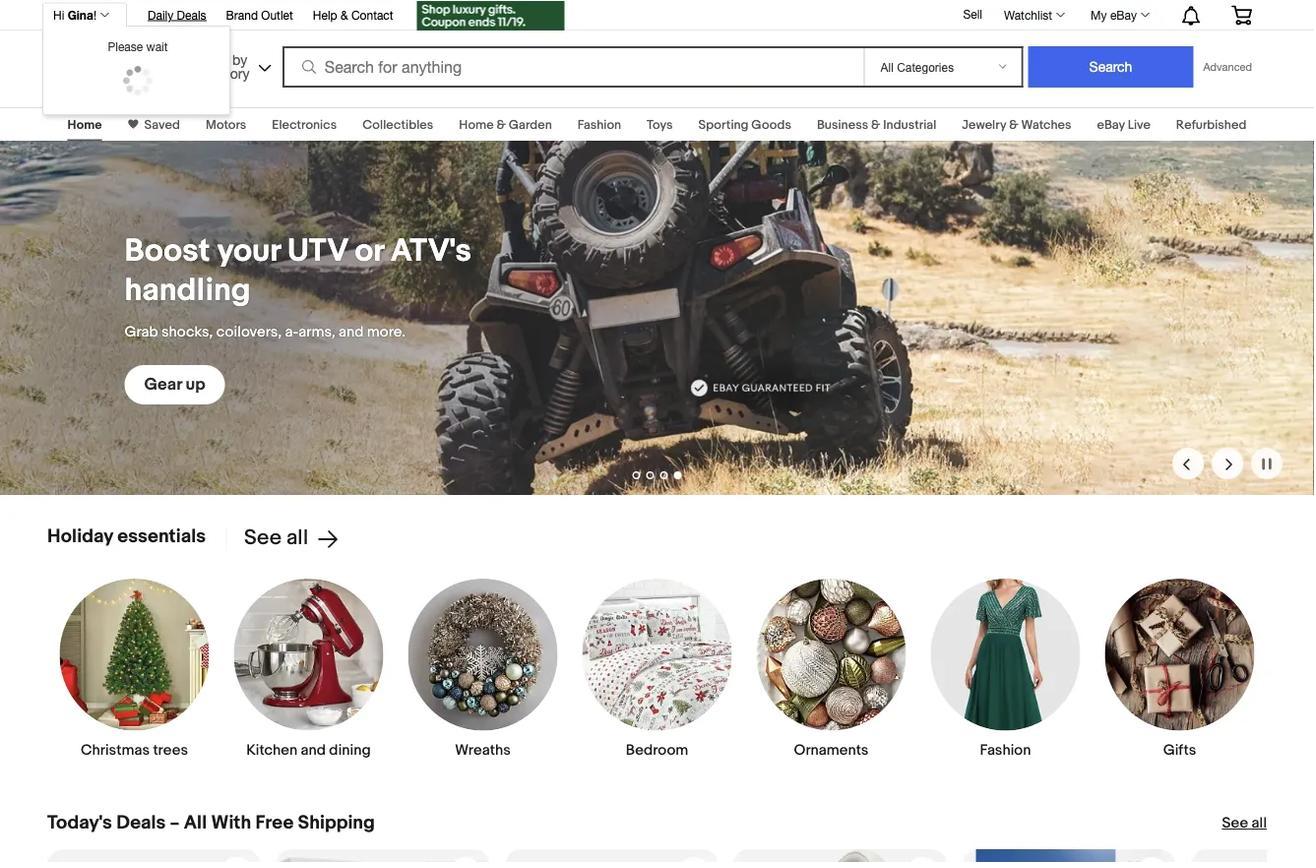 Task type: locate. For each thing, give the bounding box(es) containing it.
0 horizontal spatial see all
[[244, 526, 308, 551]]

& right business
[[871, 117, 881, 132]]

holiday essentials
[[47, 525, 206, 548]]

all
[[286, 526, 308, 551], [1252, 814, 1267, 832]]

home left saved link
[[68, 117, 102, 132]]

ebay live
[[1097, 117, 1151, 132]]

0 vertical spatial ebay
[[1110, 8, 1137, 22]]

0 vertical spatial all
[[286, 526, 308, 551]]

deals inside account navigation
[[177, 8, 206, 22]]

0 horizontal spatial home
[[68, 117, 102, 132]]

home for home
[[68, 117, 102, 132]]

1 vertical spatial see all
[[1222, 814, 1267, 832]]

& for business
[[871, 117, 881, 132]]

account navigation
[[42, 0, 1267, 115]]

& right help
[[341, 8, 348, 22]]

1 vertical spatial all
[[1252, 814, 1267, 832]]

kitchen
[[246, 742, 297, 759]]

home left the garden
[[459, 117, 494, 132]]

advanced link
[[1194, 47, 1262, 87]]

1 horizontal spatial see all
[[1222, 814, 1267, 832]]

christmas trees link
[[58, 578, 210, 759]]

refurbished
[[1176, 117, 1247, 132]]

1 horizontal spatial fashion
[[980, 742, 1031, 759]]

0 vertical spatial fashion
[[578, 117, 621, 132]]

help & contact link
[[313, 5, 393, 27]]

deals left –
[[116, 812, 166, 835]]

see all
[[244, 526, 308, 551], [1222, 814, 1267, 832]]

all for today's deals – all with free shipping
[[1252, 814, 1267, 832]]

2 home from the left
[[459, 117, 494, 132]]

industrial
[[883, 117, 936, 132]]

free
[[255, 812, 294, 835]]

daily
[[148, 8, 173, 22]]

1 home from the left
[[68, 117, 102, 132]]

my
[[1091, 8, 1107, 22]]

essentials
[[117, 525, 206, 548]]

0 vertical spatial see all
[[244, 526, 308, 551]]

1 horizontal spatial deals
[[177, 8, 206, 22]]

0 horizontal spatial see all link
[[225, 526, 340, 551]]

and right arms,
[[339, 323, 364, 341]]

–
[[170, 812, 180, 835]]

deals right daily
[[177, 8, 206, 22]]

1 vertical spatial see
[[1222, 814, 1248, 832]]

& for help
[[341, 8, 348, 22]]

ebay right my
[[1110, 8, 1137, 22]]

all for holiday essentials
[[286, 526, 308, 551]]

today's
[[47, 812, 112, 835]]

gifts
[[1163, 742, 1196, 759]]

gear up
[[144, 375, 205, 395]]

saved link
[[138, 117, 180, 132]]

& inside account navigation
[[341, 8, 348, 22]]

boost your utv or atv's handling
[[124, 232, 471, 310]]

fashion link
[[578, 117, 621, 132], [930, 578, 1082, 759]]

shop by category button
[[187, 44, 275, 86]]

0 vertical spatial see
[[244, 526, 282, 551]]

business
[[817, 117, 868, 132]]

hi gina !
[[53, 8, 96, 22]]

ebay left live
[[1097, 117, 1125, 132]]

0 vertical spatial see all link
[[225, 526, 340, 551]]

coilovers,
[[216, 323, 282, 341]]

wreaths link
[[407, 578, 559, 759]]

0 horizontal spatial fashion link
[[578, 117, 621, 132]]

ebay
[[1110, 8, 1137, 22], [1097, 117, 1125, 132]]

1 horizontal spatial all
[[1252, 814, 1267, 832]]

1 vertical spatial deals
[[116, 812, 166, 835]]

0 horizontal spatial deals
[[116, 812, 166, 835]]

see
[[244, 526, 282, 551], [1222, 814, 1248, 832]]

help & contact
[[313, 8, 393, 22]]

0 horizontal spatial and
[[301, 742, 326, 759]]

see all link for today's deals – all with free shipping
[[1222, 813, 1267, 833]]

help
[[313, 8, 337, 22]]

today's deals – all with free shipping link
[[47, 812, 375, 835]]

& right "jewelry"
[[1009, 117, 1018, 132]]

1 horizontal spatial see all link
[[1222, 813, 1267, 833]]

0 vertical spatial and
[[339, 323, 364, 341]]

sell
[[963, 7, 982, 21]]

shipping
[[298, 812, 375, 835]]

ebay inside account navigation
[[1110, 8, 1137, 22]]

0 vertical spatial fashion link
[[578, 117, 621, 132]]

jewelry & watches link
[[962, 117, 1072, 132]]

ebay live link
[[1097, 117, 1151, 132]]

&
[[341, 8, 348, 22], [497, 117, 506, 132], [871, 117, 881, 132], [1009, 117, 1018, 132]]

and left dining
[[301, 742, 326, 759]]

& for jewelry
[[1009, 117, 1018, 132]]

see for holiday essentials
[[244, 526, 282, 551]]

& left the garden
[[497, 117, 506, 132]]

None submit
[[1028, 46, 1194, 88]]

kitchen and dining
[[246, 742, 371, 759]]

0 horizontal spatial see
[[244, 526, 282, 551]]

please
[[108, 39, 143, 53]]

1 vertical spatial fashion link
[[930, 578, 1082, 759]]

watches
[[1021, 117, 1072, 132]]

up
[[186, 375, 205, 395]]

boost
[[124, 232, 210, 270]]

1 horizontal spatial see
[[1222, 814, 1248, 832]]

1 vertical spatial fashion
[[980, 742, 1031, 759]]

home & garden link
[[459, 117, 552, 132]]

and
[[339, 323, 364, 341], [301, 742, 326, 759]]

none submit inside shop by category banner
[[1028, 46, 1194, 88]]

1 vertical spatial see all link
[[1222, 813, 1267, 833]]

deals
[[177, 8, 206, 22], [116, 812, 166, 835]]

daily deals link
[[148, 5, 206, 27]]

daily deals
[[148, 8, 206, 22]]

shop by category banner
[[42, 0, 1267, 115]]

1 horizontal spatial and
[[339, 323, 364, 341]]

jewelry
[[962, 117, 1006, 132]]

1 horizontal spatial home
[[459, 117, 494, 132]]

0 horizontal spatial all
[[286, 526, 308, 551]]

fashion
[[578, 117, 621, 132], [980, 742, 1031, 759]]

toys link
[[647, 117, 673, 132]]

my ebay
[[1091, 8, 1137, 22]]

refurbished link
[[1176, 117, 1247, 132]]

outlet
[[261, 8, 293, 22]]

see all link
[[225, 526, 340, 551], [1222, 813, 1267, 833]]

get the coupon image
[[417, 1, 565, 31]]

grab
[[124, 323, 158, 341]]

Search for anything text field
[[285, 48, 860, 86]]

0 vertical spatial deals
[[177, 8, 206, 22]]

live
[[1128, 117, 1151, 132]]



Task type: describe. For each thing, give the bounding box(es) containing it.
shop
[[196, 51, 228, 67]]

utv
[[287, 232, 348, 270]]

goods
[[751, 117, 791, 132]]

all
[[184, 812, 207, 835]]

advanced
[[1203, 61, 1252, 73]]

boost your utv or atv's handling link
[[124, 231, 495, 310]]

holiday
[[47, 525, 113, 548]]

collectibles
[[362, 117, 433, 132]]

please wait
[[108, 39, 168, 53]]

!
[[93, 8, 96, 22]]

see all for today's deals – all with free shipping
[[1222, 814, 1267, 832]]

hi
[[53, 8, 64, 22]]

home for home & garden
[[459, 117, 494, 132]]

1 horizontal spatial fashion link
[[930, 578, 1082, 759]]

ornaments link
[[755, 578, 907, 759]]

sporting
[[699, 117, 749, 132]]

grab shocks, coilovers, a-arms, and more.
[[124, 323, 406, 341]]

see for today's deals – all with free shipping
[[1222, 814, 1248, 832]]

deals for daily
[[177, 8, 206, 22]]

your
[[217, 232, 280, 270]]

with
[[211, 812, 251, 835]]

sell link
[[954, 7, 991, 21]]

category
[[196, 65, 250, 81]]

or
[[355, 232, 384, 270]]

electronics
[[272, 117, 337, 132]]

ornaments
[[794, 742, 869, 759]]

bedroom
[[626, 742, 688, 759]]

shocks,
[[161, 323, 213, 341]]

trees
[[153, 742, 188, 759]]

christmas trees
[[81, 742, 188, 759]]

motors
[[206, 117, 246, 132]]

arms,
[[299, 323, 335, 341]]

see all link for holiday essentials
[[225, 526, 340, 551]]

handling
[[124, 271, 251, 310]]

atv's
[[391, 232, 471, 270]]

christmas
[[81, 742, 150, 759]]

toys
[[647, 117, 673, 132]]

gear up link
[[124, 365, 225, 405]]

1 vertical spatial and
[[301, 742, 326, 759]]

sporting goods link
[[699, 117, 791, 132]]

0 horizontal spatial fashion
[[578, 117, 621, 132]]

bedroom link
[[581, 578, 733, 759]]

watchlist
[[1004, 8, 1052, 22]]

my ebay link
[[1080, 3, 1159, 27]]

gina
[[68, 8, 93, 22]]

see all for holiday essentials
[[244, 526, 308, 551]]

holiday essentials link
[[47, 525, 206, 548]]

shop by category
[[196, 51, 250, 81]]

1 vertical spatial ebay
[[1097, 117, 1125, 132]]

gifts link
[[1104, 578, 1256, 759]]

sporting goods
[[699, 117, 791, 132]]

dining
[[329, 742, 371, 759]]

wreaths
[[455, 742, 511, 759]]

wait
[[146, 39, 168, 53]]

watchlist link
[[993, 3, 1074, 27]]

more.
[[367, 323, 406, 341]]

gear
[[144, 375, 182, 395]]

kitchen and dining link
[[233, 578, 385, 759]]

business & industrial link
[[817, 117, 936, 132]]

collectibles link
[[362, 117, 433, 132]]

electronics link
[[272, 117, 337, 132]]

motors link
[[206, 117, 246, 132]]

deals for today's
[[116, 812, 166, 835]]

brand
[[226, 8, 258, 22]]

business & industrial
[[817, 117, 936, 132]]

contact
[[351, 8, 393, 22]]

by
[[232, 51, 247, 67]]

& for home
[[497, 117, 506, 132]]

jewelry & watches
[[962, 117, 1072, 132]]

brand outlet link
[[226, 5, 293, 27]]

home & garden
[[459, 117, 552, 132]]

a-
[[285, 323, 299, 341]]

your shopping cart image
[[1231, 5, 1253, 25]]

saved
[[144, 117, 180, 132]]

today's deals – all with free shipping
[[47, 812, 375, 835]]

garden
[[509, 117, 552, 132]]



Task type: vqa. For each thing, say whether or not it's contained in the screenshot.
Manufactured
no



